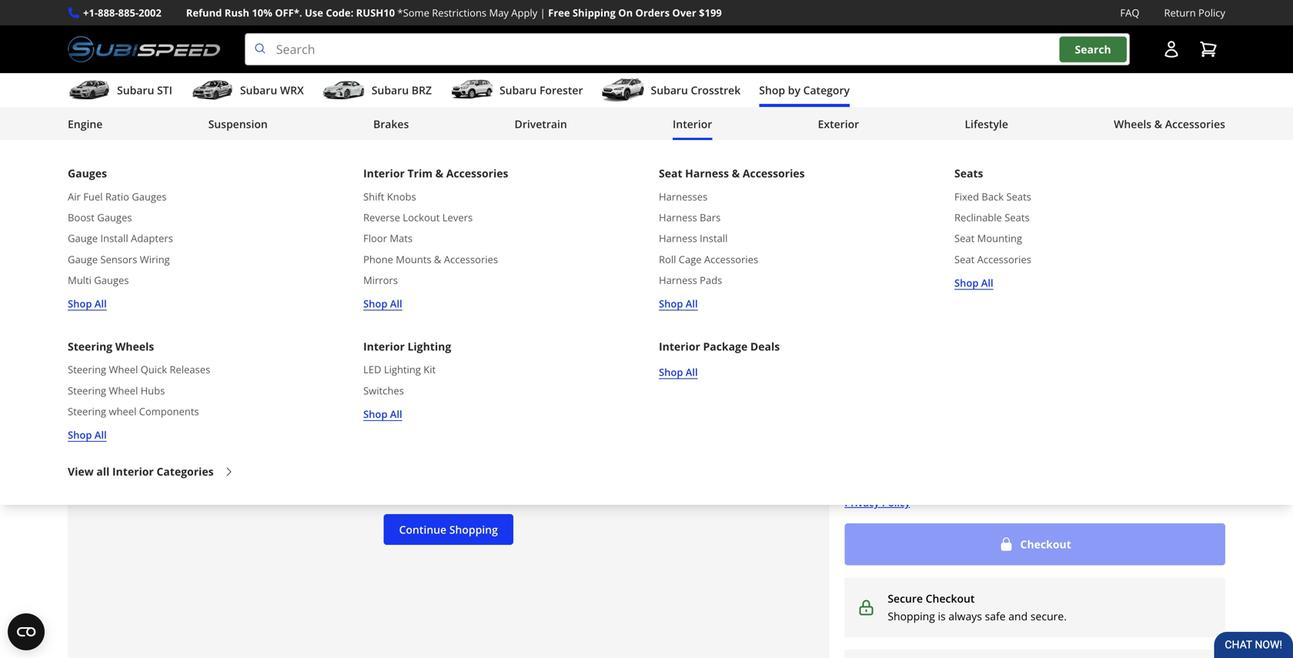 Task type: describe. For each thing, give the bounding box(es) containing it.
search input field
[[245, 33, 1130, 66]]

boost
[[68, 211, 95, 224]]

885-
[[118, 6, 139, 20]]

all for shop all button under mirrors
[[390, 297, 402, 311]]

deals
[[751, 339, 780, 354]]

button image
[[1163, 40, 1181, 59]]

1 vertical spatial seats
[[1007, 190, 1032, 204]]

subaru forester button
[[450, 76, 583, 107]]

safe
[[985, 609, 1006, 624]]

shift knobs reverse lockout levers floor mats phone mounts & accessories mirrors
[[363, 190, 498, 287]]

fuel
[[83, 190, 103, 204]]

subaru wrx
[[240, 83, 304, 97]]

quick
[[141, 363, 167, 377]]

shop all for shop all button on top of view
[[68, 428, 107, 442]]

subaru brz
[[372, 83, 432, 97]]

& inside wheels & accessories dropdown button
[[1155, 117, 1163, 131]]

shop all for shop all button underneath mounting
[[955, 276, 994, 290]]

harness up harnesses
[[685, 166, 729, 181]]

mirrors
[[363, 273, 398, 287]]

phone
[[363, 252, 393, 266]]

harnesses harness bars harness install roll cage accessories harness pads
[[659, 190, 759, 287]]

shift
[[363, 190, 385, 204]]

accessories inside dropdown button
[[1165, 117, 1226, 131]]

lockout
[[403, 211, 440, 224]]

all for shop all button on top of view
[[95, 428, 107, 442]]

subaru wrx button
[[191, 76, 304, 107]]

shop all for shop all button under mirrors
[[363, 297, 402, 311]]

4 steering from the top
[[68, 405, 106, 418]]

view
[[68, 464, 94, 479]]

privacy policy link
[[845, 495, 910, 511]]

sensors
[[100, 252, 137, 266]]

view all interior categories
[[68, 464, 214, 479]]

2 vertical spatial seat
[[955, 252, 975, 266]]

reclinable
[[955, 211, 1002, 224]]

888-
[[98, 6, 118, 20]]

shop all link for shop all button underneath mounting
[[955, 275, 994, 291]]

refund
[[186, 6, 222, 20]]

drivetrain
[[515, 117, 567, 131]]

subaru for subaru forester
[[500, 83, 537, 97]]

rush
[[225, 6, 249, 20]]

fixed
[[955, 190, 979, 204]]

faq link
[[1121, 5, 1140, 21]]

your
[[68, 166, 104, 187]]

install inside air fuel ratio gauges boost gauges gauge install adapters gauge sensors wiring multi gauges
[[100, 231, 128, 245]]

shop all for shop all button below roll
[[659, 297, 698, 311]]

mats
[[390, 231, 413, 245]]

harness down roll
[[659, 273, 697, 287]]

harness up roll
[[659, 231, 697, 245]]

subaru crosstrek button
[[602, 76, 741, 107]]

2002
[[139, 6, 161, 20]]

harness down harnesses
[[659, 211, 697, 224]]

multi
[[68, 273, 92, 287]]

shop all link for shop all button under switches
[[363, 406, 402, 422]]

always
[[949, 609, 982, 624]]

return policy
[[1165, 6, 1226, 20]]

brakes button
[[373, 110, 409, 141]]

search button
[[1060, 36, 1127, 62]]

a subaru wrx thumbnail image image
[[191, 79, 234, 102]]

wheels inside interior element
[[115, 339, 154, 354]]

shop for shop all button under mirrors
[[363, 297, 388, 311]]

search
[[1075, 42, 1112, 56]]

steering wheel quick releases steering wheel hubs steering wheel components
[[68, 363, 210, 418]]

shop all for shop all button under multi
[[68, 297, 107, 311]]

your shopping cart
[[68, 166, 216, 187]]

interior package deals
[[659, 339, 780, 354]]

shop all button up view
[[68, 427, 107, 443]]

roll
[[659, 252, 676, 266]]

interior button
[[673, 110, 712, 141]]

lifestyle
[[965, 117, 1009, 131]]

is
[[938, 609, 946, 624]]

shop all button down roll
[[659, 296, 698, 312]]

may
[[489, 6, 509, 20]]

adapters
[[131, 231, 173, 245]]

hubs
[[141, 384, 165, 398]]

spend
[[98, 210, 130, 225]]

shop all link for shop all button below roll
[[659, 296, 698, 312]]

wheel
[[109, 405, 137, 418]]

all for shop all button under switches
[[390, 407, 402, 421]]

return
[[1165, 6, 1196, 20]]

subaru brz button
[[322, 76, 432, 107]]

shopping inside secure checkout shopping is always safe and secure.
[[888, 609, 935, 624]]

privacy policy
[[845, 496, 910, 510]]

policy for privacy policy
[[882, 496, 910, 510]]

air fuel ratio gauges boost gauges gauge install adapters gauge sensors wiring multi gauges
[[68, 190, 173, 287]]

by
[[788, 83, 801, 97]]

levers
[[443, 211, 473, 224]]

led
[[363, 363, 381, 377]]

shop all button down the interior package deals
[[659, 364, 698, 381]]

wiring
[[140, 252, 170, 266]]

shipping
[[573, 6, 616, 20]]

rush10
[[356, 6, 395, 20]]

install inside harnesses harness bars harness install roll cage accessories harness pads
[[700, 231, 728, 245]]

shop inside dropdown button
[[759, 83, 785, 97]]

air
[[68, 190, 81, 204]]

wheels inside dropdown button
[[1114, 117, 1152, 131]]

interior for interior package deals
[[659, 339, 701, 354]]

shop for shop all button under the interior package deals
[[659, 365, 683, 379]]

on
[[618, 6, 633, 20]]

and
[[1009, 609, 1028, 624]]

shop for shop all button under switches
[[363, 407, 388, 421]]

& up harnesses harness bars harness install roll cage accessories harness pads
[[732, 166, 740, 181]]

2 gauge from the top
[[68, 252, 98, 266]]

shop all link for shop all button under mirrors
[[363, 296, 402, 312]]

subaru crosstrek
[[651, 83, 741, 97]]

gauges down sensors
[[94, 273, 129, 287]]

category
[[803, 83, 850, 97]]

exterior button
[[818, 110, 859, 141]]

forester
[[540, 83, 583, 97]]

lighting for interior
[[408, 339, 451, 354]]

secure
[[888, 591, 923, 606]]

shopping for continue
[[449, 522, 498, 537]]

cage
[[679, 252, 702, 266]]

shop for shop all button below roll
[[659, 297, 683, 311]]

lifestyle button
[[965, 110, 1009, 141]]

all for shop all button underneath mounting
[[982, 276, 994, 290]]

interior trim & accessories
[[363, 166, 509, 181]]

trim
[[408, 166, 433, 181]]

ratio
[[105, 190, 129, 204]]

floor
[[363, 231, 387, 245]]

shop all for shop all button under the interior package deals
[[659, 365, 698, 379]]

reverse
[[363, 211, 400, 224]]

shop for shop all button on top of view
[[68, 428, 92, 442]]

subaru for subaru crosstrek
[[651, 83, 688, 97]]

subaru for subaru wrx
[[240, 83, 277, 97]]



Task type: locate. For each thing, give the bounding box(es) containing it.
shop all link down switches
[[363, 406, 402, 422]]

1 subaru from the left
[[117, 83, 154, 97]]

mounting
[[978, 231, 1023, 245]]

install down "bars"
[[700, 231, 728, 245]]

checkout inside secure checkout shopping is always safe and secure.
[[926, 591, 975, 606]]

a subaru sti thumbnail image image
[[68, 79, 111, 102]]

0 vertical spatial shopping
[[108, 166, 179, 187]]

shop down roll
[[659, 297, 683, 311]]

mirrors link
[[363, 272, 398, 288], [363, 272, 398, 288]]

1 horizontal spatial wheels
[[1114, 117, 1152, 131]]

0 vertical spatial wheels
[[1114, 117, 1152, 131]]

subaru for subaru sti
[[117, 83, 154, 97]]

0 vertical spatial seats
[[955, 166, 984, 181]]

switches link
[[363, 382, 404, 399], [363, 382, 404, 399]]

wheel
[[109, 363, 138, 377], [109, 384, 138, 398]]

0 horizontal spatial install
[[100, 231, 128, 245]]

interior right all
[[112, 464, 154, 479]]

shop all link down mirrors
[[363, 296, 402, 312]]

shopping right the continue
[[449, 522, 498, 537]]

shop all link up view
[[68, 427, 107, 443]]

all
[[982, 276, 994, 290], [95, 297, 107, 311], [390, 297, 402, 311], [686, 297, 698, 311], [686, 365, 698, 379], [390, 407, 402, 421], [95, 428, 107, 442]]

seats up mounting
[[1005, 211, 1030, 224]]

subaru for subaru brz
[[372, 83, 409, 97]]

1 horizontal spatial shopping
[[449, 522, 498, 537]]

0 horizontal spatial policy
[[882, 496, 910, 510]]

install
[[100, 231, 128, 245], [700, 231, 728, 245]]

1 horizontal spatial policy
[[1199, 6, 1226, 20]]

steering wheels
[[68, 339, 154, 354]]

subaru
[[117, 83, 154, 97], [240, 83, 277, 97], [372, 83, 409, 97], [500, 83, 537, 97], [651, 83, 688, 97]]

interior up led
[[363, 339, 405, 354]]

1 horizontal spatial install
[[700, 231, 728, 245]]

shop left by
[[759, 83, 785, 97]]

1 wheel from the top
[[109, 363, 138, 377]]

0 vertical spatial gauge
[[68, 231, 98, 245]]

2 steering from the top
[[68, 363, 106, 377]]

2 vertical spatial shopping
[[888, 609, 935, 624]]

gauge down 'boost'
[[68, 231, 98, 245]]

all down switches
[[390, 407, 402, 421]]

shop down mounting
[[955, 276, 979, 290]]

shopping for your
[[108, 166, 179, 187]]

0 horizontal spatial checkout
[[926, 591, 975, 606]]

0 vertical spatial lighting
[[408, 339, 451, 354]]

2 install from the left
[[700, 231, 728, 245]]

all down mounting
[[982, 276, 994, 290]]

roll cage accessories link
[[659, 251, 759, 267], [659, 251, 759, 267]]

engine
[[68, 117, 103, 131]]

gauge
[[68, 231, 98, 245], [68, 252, 98, 266]]

gauge install adapters link
[[68, 230, 173, 247], [68, 230, 173, 247]]

shop all down multi
[[68, 297, 107, 311]]

back
[[982, 190, 1004, 204]]

secure.
[[1031, 609, 1067, 624]]

sti
[[157, 83, 172, 97]]

|
[[540, 6, 546, 20]]

floor mats link
[[363, 230, 413, 247], [363, 230, 413, 247]]

& inside shift knobs reverse lockout levers floor mats phone mounts & accessories mirrors
[[434, 252, 441, 266]]

harness pads link
[[659, 272, 722, 288], [659, 272, 722, 288]]

fixed back seats link
[[955, 189, 1032, 205], [955, 189, 1032, 205]]

gauge up multi
[[68, 252, 98, 266]]

harness install link
[[659, 230, 728, 247], [659, 230, 728, 247]]

+1-888-885-2002
[[83, 6, 161, 20]]

brz
[[412, 83, 432, 97]]

wheels & accessories button
[[1114, 110, 1226, 141]]

1 vertical spatial gauge
[[68, 252, 98, 266]]

1 vertical spatial shopping
[[449, 522, 498, 537]]

shop all link down multi
[[68, 296, 107, 312]]

interior element
[[0, 140, 1294, 505]]

interior for interior lighting
[[363, 339, 405, 354]]

shopping up ratio
[[108, 166, 179, 187]]

shop all link down mounting
[[955, 275, 994, 291]]

harnesses
[[659, 190, 708, 204]]

accessories inside shift knobs reverse lockout levers floor mats phone mounts & accessories mirrors
[[444, 252, 498, 266]]

shop all down roll
[[659, 297, 698, 311]]

components
[[139, 405, 199, 418]]

5 subaru from the left
[[651, 83, 688, 97]]

shop all link for shop all button under the interior package deals
[[659, 364, 698, 381]]

wheels & accessories
[[1114, 117, 1226, 131]]

accessories inside fixed back seats reclinable seats seat mounting seat accessories
[[978, 252, 1032, 266]]

policy
[[1199, 6, 1226, 20], [882, 496, 910, 510]]

shop all down the interior package deals
[[659, 365, 698, 379]]

0 horizontal spatial shopping
[[108, 166, 179, 187]]

over
[[672, 6, 697, 20]]

kit
[[424, 363, 436, 377]]

shop
[[759, 83, 785, 97], [955, 276, 979, 290], [68, 297, 92, 311], [363, 297, 388, 311], [659, 297, 683, 311], [659, 365, 683, 379], [363, 407, 388, 421], [68, 428, 92, 442]]

interior lighting
[[363, 339, 451, 354]]

3 subaru from the left
[[372, 83, 409, 97]]

1 vertical spatial wheel
[[109, 384, 138, 398]]

shop by category
[[759, 83, 850, 97]]

shopping down secure
[[888, 609, 935, 624]]

accessories
[[1165, 117, 1226, 131], [446, 166, 509, 181], [743, 166, 805, 181], [444, 252, 498, 266], [704, 252, 759, 266], [978, 252, 1032, 266]]

0 vertical spatial seat
[[659, 166, 683, 181]]

shop all link down the interior package deals
[[659, 364, 698, 381]]

apply
[[511, 6, 538, 20]]

releases
[[170, 363, 210, 377]]

0 horizontal spatial wheels
[[115, 339, 154, 354]]

seats up fixed
[[955, 166, 984, 181]]

shop all for shop all button under switches
[[363, 407, 402, 421]]

discount(s) region
[[845, 384, 1226, 431]]

lighting down interior lighting
[[384, 363, 421, 377]]

restrictions
[[432, 6, 487, 20]]

interior for interior trim & accessories
[[363, 166, 405, 181]]

shop for shop all button underneath mounting
[[955, 276, 979, 290]]

all down mirrors
[[390, 297, 402, 311]]

policy right return
[[1199, 6, 1226, 20]]

shop down multi
[[68, 297, 92, 311]]

2 horizontal spatial shopping
[[888, 609, 935, 624]]

shop for shop all button under multi
[[68, 297, 92, 311]]

0 vertical spatial wheel
[[109, 363, 138, 377]]

shopping
[[108, 166, 179, 187], [449, 522, 498, 537], [888, 609, 935, 624]]

1 horizontal spatial checkout
[[1021, 537, 1072, 552]]

10%
[[252, 6, 272, 20]]

1 vertical spatial policy
[[882, 496, 910, 510]]

checkout up the is
[[926, 591, 975, 606]]

checkout inside button
[[1021, 537, 1072, 552]]

1 vertical spatial wheels
[[115, 339, 154, 354]]

bars
[[700, 211, 721, 224]]

$199
[[699, 6, 722, 20]]

open widget image
[[8, 614, 45, 651]]

shop all button down mirrors
[[363, 296, 402, 312]]

lighting inside led lighting kit switches
[[384, 363, 421, 377]]

shop down the interior package deals
[[659, 365, 683, 379]]

gauges down ratio
[[97, 211, 132, 224]]

gauges down your shopping cart
[[132, 190, 167, 204]]

shop all down mirrors
[[363, 297, 402, 311]]

all up all
[[95, 428, 107, 442]]

a subaru crosstrek thumbnail image image
[[602, 79, 645, 102]]

seats
[[955, 166, 984, 181], [1007, 190, 1032, 204], [1005, 211, 1030, 224]]

shop all button down mounting
[[955, 275, 994, 291]]

all down cage
[[686, 297, 698, 311]]

install down the "spend"
[[100, 231, 128, 245]]

code:
[[326, 6, 354, 20]]

shop all button down multi
[[68, 296, 107, 312]]

engine button
[[68, 110, 103, 141]]

interior left package
[[659, 339, 701, 354]]

drivetrain button
[[515, 110, 567, 141]]

2 vertical spatial seats
[[1005, 211, 1030, 224]]

a subaru brz thumbnail image image
[[322, 79, 366, 102]]

lighting
[[408, 339, 451, 354], [384, 363, 421, 377]]

package
[[703, 339, 748, 354]]

4 subaru from the left
[[500, 83, 537, 97]]

interior
[[673, 117, 712, 131], [363, 166, 405, 181], [363, 339, 405, 354], [659, 339, 701, 354], [112, 464, 154, 479]]

subaru left the sti
[[117, 83, 154, 97]]

wheel down "steering wheels"
[[109, 363, 138, 377]]

shop all up view
[[68, 428, 107, 442]]

seat
[[659, 166, 683, 181], [955, 231, 975, 245], [955, 252, 975, 266]]

interior down subaru crosstrek
[[673, 117, 712, 131]]

1 gauge from the top
[[68, 231, 98, 245]]

multi gauges link
[[68, 272, 129, 288], [68, 272, 129, 288]]

off*.
[[275, 6, 302, 20]]

subaru left the wrx
[[240, 83, 277, 97]]

1 vertical spatial lighting
[[384, 363, 421, 377]]

all for shop all button under the interior package deals
[[686, 365, 698, 379]]

categories
[[157, 464, 214, 479]]

shop all button down switches
[[363, 406, 402, 422]]

subaru sti button
[[68, 76, 172, 107]]

checkout up secure. on the right bottom of the page
[[1021, 537, 1072, 552]]

wrx
[[280, 83, 304, 97]]

interior for interior
[[673, 117, 712, 131]]

+1-
[[83, 6, 98, 20]]

lighting for led
[[384, 363, 421, 377]]

1 vertical spatial checkout
[[926, 591, 975, 606]]

subaru forester
[[500, 83, 583, 97]]

switches
[[363, 384, 404, 398]]

secure checkout shopping is always safe and secure.
[[888, 591, 1067, 624]]

main element
[[0, 73, 1294, 505]]

& down button icon
[[1155, 117, 1163, 131]]

3 steering from the top
[[68, 384, 106, 398]]

1 vertical spatial seat
[[955, 231, 975, 245]]

policy for return policy
[[1199, 6, 1226, 20]]

0 vertical spatial checkout
[[1021, 537, 1072, 552]]

all up "steering wheels"
[[95, 297, 107, 311]]

shop all link
[[955, 275, 994, 291], [68, 296, 107, 312], [363, 296, 402, 312], [659, 296, 698, 312], [659, 364, 698, 381], [363, 406, 402, 422], [68, 427, 107, 443]]

subispeed logo image
[[68, 33, 220, 66]]

subaru up drivetrain
[[500, 83, 537, 97]]

cart
[[183, 166, 216, 187]]

& right trim
[[435, 166, 444, 181]]

all
[[96, 464, 110, 479]]

a subaru forester thumbnail image image
[[450, 79, 494, 102]]

continue
[[399, 522, 447, 537]]

steering wheel hubs link
[[68, 382, 165, 399], [68, 382, 165, 399]]

reverse lockout levers link
[[363, 209, 473, 226], [363, 209, 473, 226]]

all for shop all button under multi
[[95, 297, 107, 311]]

exterior
[[818, 117, 859, 131]]

suspension
[[208, 117, 268, 131]]

2 subaru from the left
[[240, 83, 277, 97]]

fixed back seats reclinable seats seat mounting seat accessories
[[955, 190, 1032, 266]]

shop up view
[[68, 428, 92, 442]]

seat harness & accessories
[[659, 166, 805, 181]]

subaru left brz
[[372, 83, 409, 97]]

shop all down mounting
[[955, 276, 994, 290]]

shop all link down roll
[[659, 296, 698, 312]]

seats right back in the top right of the page
[[1007, 190, 1032, 204]]

gauges up fuel
[[68, 166, 107, 181]]

wheel up wheel
[[109, 384, 138, 398]]

1 install from the left
[[100, 231, 128, 245]]

policy right the privacy
[[882, 496, 910, 510]]

interior up shift
[[363, 166, 405, 181]]

shop down mirrors
[[363, 297, 388, 311]]

boost gauges link
[[68, 209, 132, 226], [68, 209, 132, 226]]

1 steering from the top
[[68, 339, 112, 354]]

shop all down switches
[[363, 407, 402, 421]]

subaru up interior dropdown button
[[651, 83, 688, 97]]

lighting up 'kit'
[[408, 339, 451, 354]]

steering wheel quick releases link
[[68, 362, 210, 378], [68, 362, 210, 378]]

shopping inside button
[[449, 522, 498, 537]]

continue shopping button
[[384, 514, 513, 545]]

all down the interior package deals
[[686, 365, 698, 379]]

0 vertical spatial policy
[[1199, 6, 1226, 20]]

checkout
[[1021, 537, 1072, 552], [926, 591, 975, 606]]

seat mounting link
[[955, 230, 1023, 247], [955, 230, 1023, 247]]

2 wheel from the top
[[109, 384, 138, 398]]

continue shopping
[[399, 522, 498, 537]]

shop all link for shop all button on top of view
[[68, 427, 107, 443]]

accessories inside harnesses harness bars harness install roll cage accessories harness pads
[[704, 252, 759, 266]]

shop all link for shop all button under multi
[[68, 296, 107, 312]]

all for shop all button below roll
[[686, 297, 698, 311]]

shop down switches
[[363, 407, 388, 421]]

refund rush 10% off*. use code: rush10 *some restrictions may apply | free shipping on orders over $199
[[186, 6, 722, 20]]

& right mounts
[[434, 252, 441, 266]]



Task type: vqa. For each thing, say whether or not it's contained in the screenshot.


